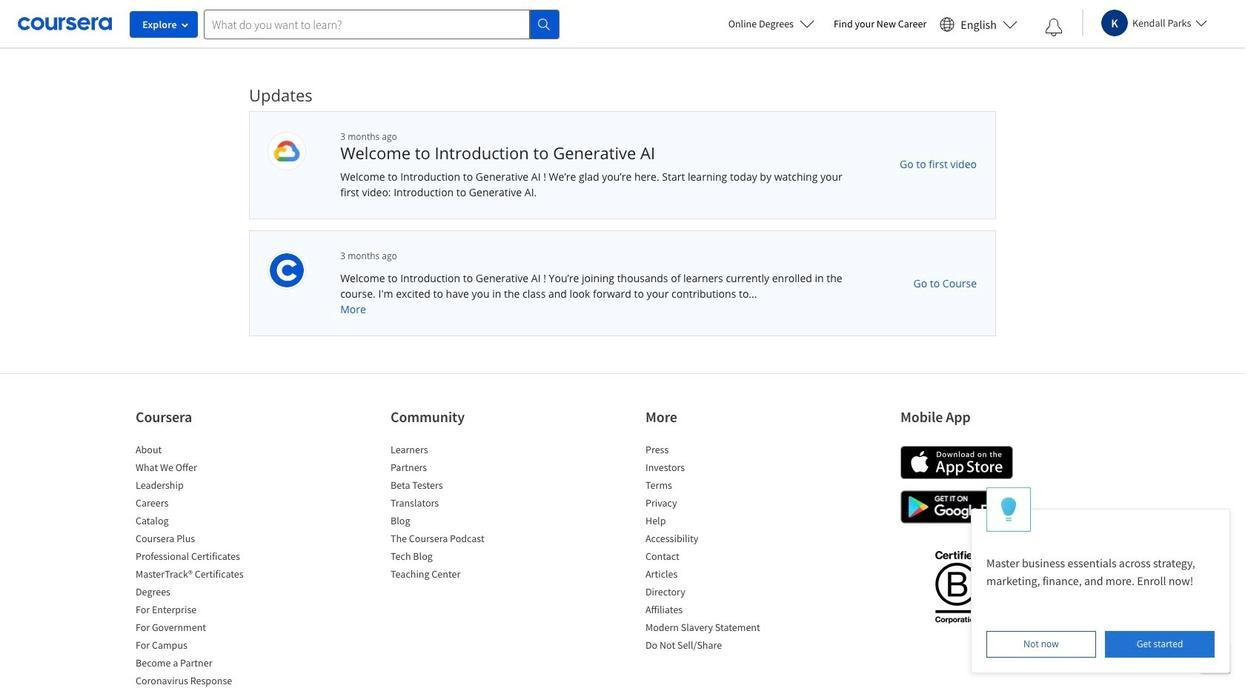 Task type: describe. For each thing, give the bounding box(es) containing it.
help center image
[[1207, 650, 1225, 668]]

download on the app store image
[[901, 446, 1013, 480]]

1 list from the left
[[136, 443, 262, 689]]

3 list from the left
[[646, 443, 772, 656]]

2 list from the left
[[391, 443, 517, 585]]

logo of certified b corporation image
[[926, 543, 987, 632]]



Task type: vqa. For each thing, say whether or not it's contained in the screenshot.
EXPLORE inside the Explore more certificates by category
no



Task type: locate. For each thing, give the bounding box(es) containing it.
2 horizontal spatial list
[[646, 443, 772, 656]]

list item
[[136, 443, 262, 460], [391, 443, 517, 460], [646, 443, 772, 460], [136, 460, 262, 478], [391, 460, 517, 478], [646, 460, 772, 478], [136, 478, 262, 496], [391, 478, 517, 496], [646, 478, 772, 496], [136, 496, 262, 514], [391, 496, 517, 514], [646, 496, 772, 514], [136, 514, 262, 532], [391, 514, 517, 532], [646, 514, 772, 532], [136, 532, 262, 549], [391, 532, 517, 549], [646, 532, 772, 549], [136, 549, 262, 567], [391, 549, 517, 567], [646, 549, 772, 567], [136, 567, 262, 585], [391, 567, 517, 585], [646, 567, 772, 585], [136, 585, 262, 603], [646, 585, 772, 603], [136, 603, 262, 620], [646, 603, 772, 620], [136, 620, 262, 638], [646, 620, 772, 638], [136, 638, 262, 656], [646, 638, 772, 656], [136, 656, 262, 674], [136, 674, 262, 689]]

What do you want to learn? text field
[[204, 9, 530, 39]]

lightbulb tip image
[[1001, 497, 1017, 523]]

list
[[136, 443, 262, 689], [391, 443, 517, 585], [646, 443, 772, 656]]

None search field
[[204, 9, 560, 39]]

0 horizontal spatial list
[[136, 443, 262, 689]]

1 horizontal spatial list
[[391, 443, 517, 585]]

get it on google play image
[[901, 491, 1013, 524]]

alice element
[[971, 488, 1231, 674]]

coursera image
[[18, 12, 112, 36]]



